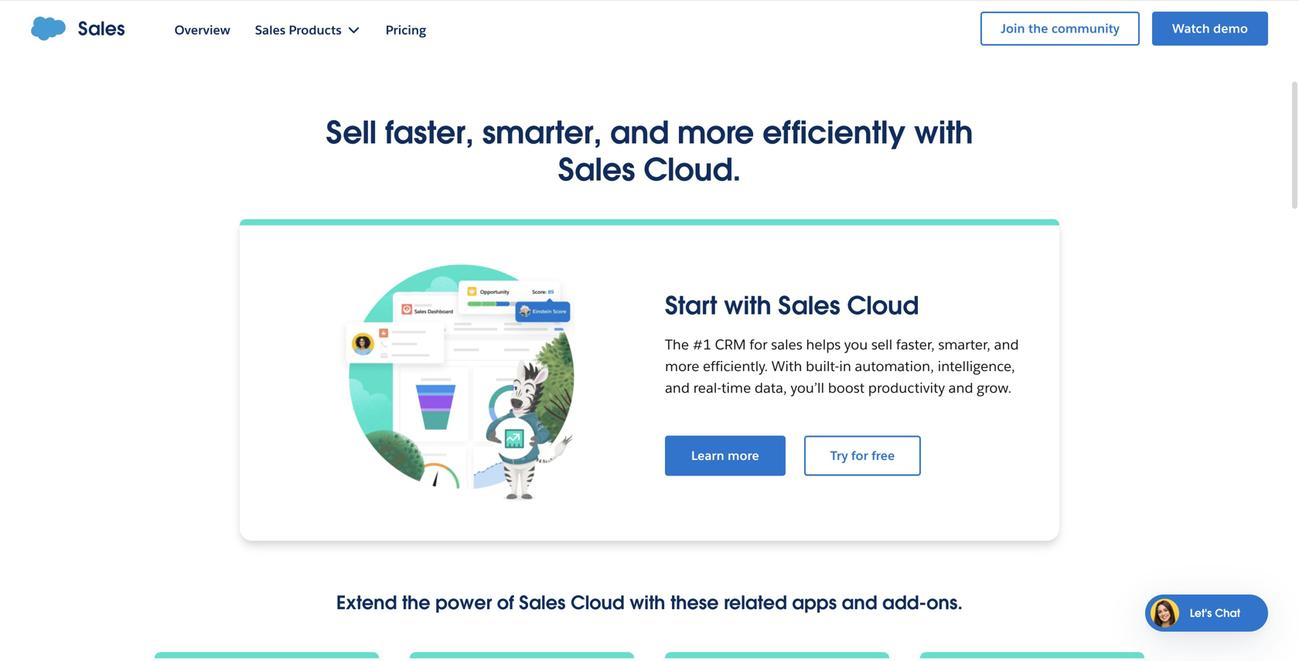 Task type: locate. For each thing, give the bounding box(es) containing it.
0 vertical spatial with
[[914, 113, 973, 152]]

time
[[721, 379, 751, 397]]

productivity
[[868, 379, 945, 397]]

cloud.
[[643, 150, 741, 189]]

0 vertical spatial for
[[749, 336, 768, 353]]

cloud
[[847, 290, 919, 322], [571, 591, 624, 615]]

#1
[[693, 336, 711, 353]]

let's chat button
[[1145, 595, 1268, 632]]

more inside the #1 crm for sales helps you sell faster, smarter, and more efficiently. with built-in automation, intelligence, and real-time data, you'll boost productivity and grow.
[[665, 357, 699, 375]]

the
[[402, 591, 430, 615]]

faster,
[[385, 113, 474, 152], [896, 336, 935, 353]]

0 horizontal spatial faster,
[[385, 113, 474, 152]]

apps
[[792, 591, 837, 615]]

with for efficiently
[[914, 113, 973, 152]]

0 vertical spatial faster,
[[385, 113, 474, 152]]

try for free link
[[804, 436, 921, 476]]

1 horizontal spatial for
[[851, 448, 868, 464]]

1 vertical spatial smarter,
[[938, 336, 991, 353]]

crm
[[715, 336, 746, 353]]

of
[[497, 591, 514, 615]]

efficiently.
[[703, 357, 768, 375]]

helps
[[806, 336, 841, 353]]

0 horizontal spatial smarter,
[[482, 113, 602, 152]]

start
[[665, 290, 717, 322]]

for right try
[[851, 448, 868, 464]]

0 horizontal spatial with
[[630, 591, 665, 615]]

with
[[914, 113, 973, 152], [724, 290, 771, 322], [630, 591, 665, 615]]

7253
[[950, 31, 977, 44]]

1 horizontal spatial faster,
[[896, 336, 935, 353]]

try for free
[[830, 448, 895, 464]]

for right crm
[[749, 336, 768, 353]]

extend the power of sales cloud with these related apps and add-ons.
[[336, 591, 963, 615]]

you
[[844, 336, 868, 353]]

ons.
[[927, 591, 963, 615]]

for
[[749, 336, 768, 353], [851, 448, 868, 464]]

contact
[[933, 12, 972, 26]]

in
[[839, 357, 851, 375]]

sell
[[871, 336, 893, 353]]

0 vertical spatial cloud
[[847, 290, 919, 322]]

1 vertical spatial for
[[851, 448, 868, 464]]

1 vertical spatial with
[[724, 290, 771, 322]]

and
[[610, 113, 669, 152], [994, 336, 1019, 353], [665, 379, 690, 397], [949, 379, 973, 397], [842, 591, 877, 615]]

2 horizontal spatial with
[[914, 113, 973, 152]]

extend
[[336, 591, 397, 615]]

sell faster, smarter, and more efficiently with sales cloud.
[[326, 113, 973, 189]]

let's
[[1190, 606, 1212, 620]]

intelligence,
[[938, 357, 1015, 375]]

with inside sell faster, smarter, and more efficiently with sales cloud.
[[914, 113, 973, 152]]

1 vertical spatial cloud
[[571, 591, 624, 615]]

sales
[[78, 17, 125, 41], [558, 150, 635, 189], [778, 290, 840, 322], [519, 591, 565, 615]]

1 horizontal spatial smarter,
[[938, 336, 991, 353]]

0 vertical spatial more
[[677, 113, 754, 152]]

2 vertical spatial more
[[728, 448, 759, 464]]

sales
[[771, 336, 802, 353]]

0 horizontal spatial for
[[749, 336, 768, 353]]

chat
[[1215, 606, 1240, 620]]

more
[[677, 113, 754, 152], [665, 357, 699, 375], [728, 448, 759, 464]]

faster, inside sell faster, smarter, and more efficiently with sales cloud.
[[385, 113, 474, 152]]

0 vertical spatial smarter,
[[482, 113, 602, 152]]

power
[[435, 591, 492, 615]]

smarter,
[[482, 113, 602, 152], [938, 336, 991, 353]]

1 horizontal spatial cloud
[[847, 290, 919, 322]]

1 vertical spatial more
[[665, 357, 699, 375]]

salesforce context menu utility navigation
[[968, 10, 1268, 47]]

sales inside sell faster, smarter, and more efficiently with sales cloud.
[[558, 150, 635, 189]]

1 vertical spatial faster,
[[896, 336, 935, 353]]

contact us link
[[933, 12, 988, 26]]

free
[[871, 448, 895, 464]]

add-
[[882, 591, 927, 615]]

2 vertical spatial with
[[630, 591, 665, 615]]



Task type: vqa. For each thing, say whether or not it's contained in the screenshot.
€ in Unlimited 330 € user/month
no



Task type: describe. For each thing, give the bounding box(es) containing it.
the
[[665, 336, 689, 353]]

learn more link
[[665, 436, 785, 476]]

more inside sell faster, smarter, and more efficiently with sales cloud.
[[677, 113, 754, 152]]

for inside the #1 crm for sales helps you sell faster, smarter, and more efficiently. with built-in automation, intelligence, and real-time data, you'll boost productivity and grow.
[[749, 336, 768, 353]]

with for cloud
[[630, 591, 665, 615]]

site tools navigation
[[887, 9, 1268, 53]]

you'll
[[791, 379, 824, 397]]

efficiently
[[762, 113, 906, 152]]

sales link
[[31, 16, 125, 41]]

contact us 00800 7253 3333
[[915, 12, 1006, 44]]

try
[[830, 448, 848, 464]]

learn more
[[691, 448, 759, 464]]

0 horizontal spatial cloud
[[571, 591, 624, 615]]

automation,
[[855, 357, 934, 375]]

real-
[[693, 379, 721, 397]]

and inside sell faster, smarter, and more efficiently with sales cloud.
[[610, 113, 669, 152]]

with
[[771, 357, 802, 375]]

learn
[[691, 448, 724, 464]]

built-
[[806, 357, 839, 375]]

the #1 crm for sales helps you sell faster, smarter, and more efficiently. with built-in automation, intelligence, and real-time data, you'll boost productivity and grow.
[[665, 336, 1019, 397]]

boost
[[828, 379, 865, 397]]

these
[[670, 591, 719, 615]]

a sales dashboard shows metrics as well as opportuntities with an einstein score of 89. image
[[277, 264, 634, 502]]

sell
[[326, 113, 377, 152]]

smarter, inside the #1 crm for sales helps you sell faster, smarter, and more efficiently. with built-in automation, intelligence, and real-time data, you'll boost productivity and grow.
[[938, 336, 991, 353]]

related
[[724, 591, 787, 615]]

start with sales cloud
[[665, 290, 919, 322]]

smarter, inside sell faster, smarter, and more efficiently with sales cloud.
[[482, 113, 602, 152]]

data,
[[755, 379, 787, 397]]

us
[[975, 12, 988, 26]]

faster, inside the #1 crm for sales helps you sell faster, smarter, and more efficiently. with built-in automation, intelligence, and real-time data, you'll boost productivity and grow.
[[896, 336, 935, 353]]

let's chat
[[1190, 606, 1240, 620]]

1 horizontal spatial with
[[724, 290, 771, 322]]

00800
[[915, 31, 948, 44]]

grow.
[[977, 379, 1012, 397]]

3333
[[980, 31, 1006, 44]]

start with sales cloud link
[[665, 290, 919, 322]]



